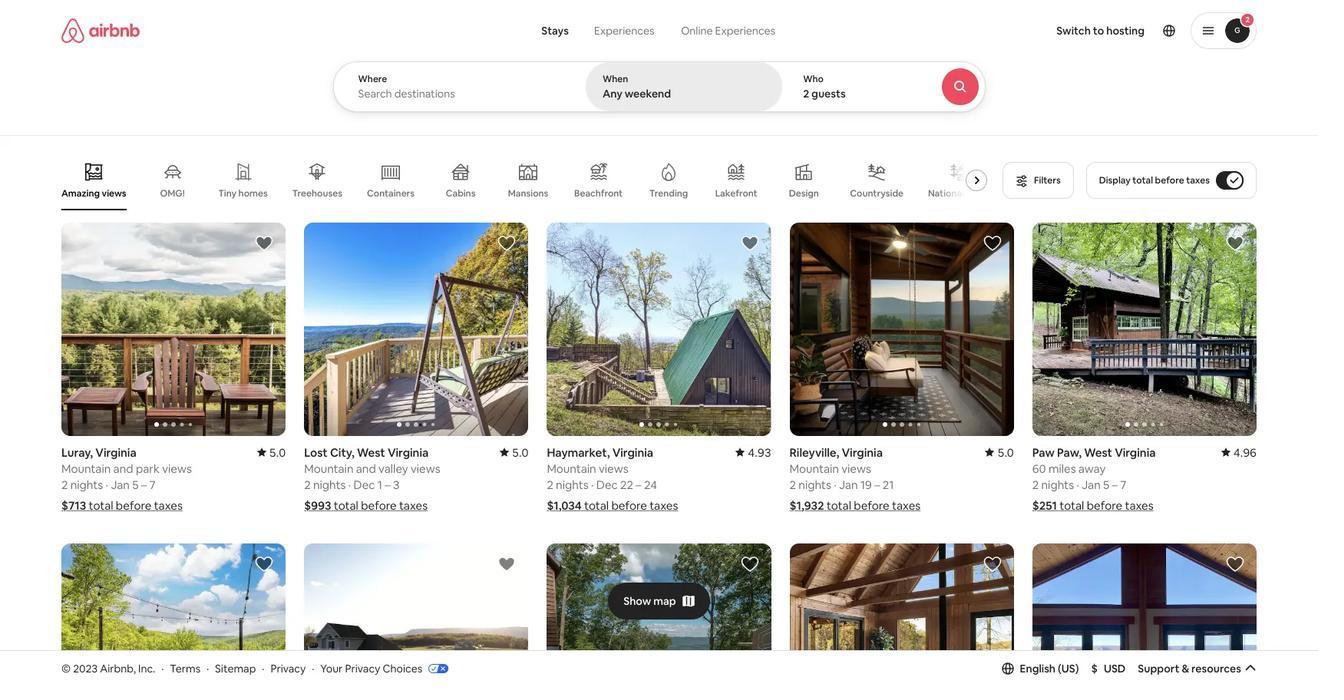 Task type: vqa. For each thing, say whether or not it's contained in the screenshot.
the Add to wishlist: Saugerties, New York "image"
no



Task type: locate. For each thing, give the bounding box(es) containing it.
5.0 left paw at the right bottom of page
[[998, 445, 1014, 460]]

2 inside the lost city, west virginia mountain and valley views 2 nights · dec 1 – 3 $993 total before taxes
[[304, 477, 311, 492]]

total right the "$1,034"
[[584, 498, 609, 513]]

0 horizontal spatial privacy
[[271, 662, 306, 675]]

5 inside 'luray, virginia mountain and park views 2 nights · jan 5 – 7 $713 total before taxes'
[[132, 477, 139, 492]]

total right "$993"
[[334, 498, 358, 513]]

2 5.0 from the left
[[512, 445, 529, 460]]

4 virginia from the left
[[842, 445, 883, 460]]

mountain for rileyville,
[[790, 461, 839, 476]]

switch to hosting
[[1057, 24, 1145, 38]]

1 horizontal spatial and
[[356, 461, 376, 476]]

mountain for haymarket,
[[547, 461, 596, 476]]

jan
[[111, 477, 130, 492], [839, 477, 858, 492], [1082, 477, 1101, 492]]

1 horizontal spatial experiences
[[715, 24, 775, 38]]

0 horizontal spatial and
[[113, 461, 133, 476]]

3 mountain from the left
[[547, 461, 596, 476]]

experiences right online
[[715, 24, 775, 38]]

before inside paw paw, west virginia 60 miles away 2 nights · jan 5 – 7 $251 total before taxes
[[1087, 498, 1123, 513]]

valley
[[379, 461, 408, 476]]

1 7 from the left
[[149, 477, 156, 492]]

2 experiences from the left
[[715, 24, 775, 38]]

before right display at the right top of page
[[1155, 174, 1184, 187]]

nights up "$993"
[[313, 477, 346, 492]]

1 horizontal spatial privacy
[[345, 662, 380, 675]]

jan inside rileyville, virginia mountain views 2 nights · jan 19 – 21 $1,932 total before taxes
[[839, 477, 858, 492]]

5.0 out of 5 average rating image left haymarket,
[[500, 445, 529, 460]]

views
[[102, 187, 126, 199], [162, 461, 192, 476], [411, 461, 440, 476], [599, 461, 629, 476], [842, 461, 871, 476]]

mountain down haymarket,
[[547, 461, 596, 476]]

add to wishlist: great cacapon, west virginia image
[[1226, 555, 1245, 573]]

virginia up park
[[95, 445, 136, 460]]

3 nights from the left
[[556, 477, 589, 492]]

2 inside haymarket, virginia mountain views 2 nights · dec 22 – 24 $1,034 total before taxes
[[547, 477, 553, 492]]

dec inside haymarket, virginia mountain views 2 nights · dec 22 – 24 $1,034 total before taxes
[[596, 477, 618, 492]]

privacy right your
[[345, 662, 380, 675]]

virginia inside 'luray, virginia mountain and park views 2 nights · jan 5 – 7 $713 total before taxes'
[[95, 445, 136, 460]]

1 privacy from the left
[[271, 662, 306, 675]]

1 jan from the left
[[111, 477, 130, 492]]

3 virginia from the left
[[612, 445, 653, 460]]

mountain inside the lost city, west virginia mountain and valley views 2 nights · dec 1 – 3 $993 total before taxes
[[304, 461, 354, 476]]

views right park
[[162, 461, 192, 476]]

omg!
[[160, 187, 185, 200]]

add to wishlist: harpers ferry, west virginia image
[[983, 555, 1002, 573]]

1 mountain from the left
[[61, 461, 111, 476]]

before down '22'
[[611, 498, 647, 513]]

total right "$1,932"
[[827, 498, 851, 513]]

–
[[141, 477, 147, 492], [385, 477, 391, 492], [636, 477, 642, 492], [875, 477, 880, 492], [1112, 477, 1118, 492]]

nights down the miles
[[1042, 477, 1074, 492]]

0 horizontal spatial 7
[[149, 477, 156, 492]]

4 nights from the left
[[799, 477, 831, 492]]

stays tab panel
[[333, 61, 1027, 112]]

nights up the "$1,034"
[[556, 477, 589, 492]]

1 horizontal spatial 5.0
[[512, 445, 529, 460]]

mountain down rileyville,
[[790, 461, 839, 476]]

· inside rileyville, virginia mountain views 2 nights · jan 19 – 21 $1,932 total before taxes
[[834, 477, 837, 492]]

away
[[1079, 461, 1106, 476]]

total inside the lost city, west virginia mountain and valley views 2 nights · dec 1 – 3 $993 total before taxes
[[334, 498, 358, 513]]

4 – from the left
[[875, 477, 880, 492]]

virginia up '22'
[[612, 445, 653, 460]]

parks
[[966, 187, 990, 199]]

stays
[[542, 24, 569, 38]]

views inside rileyville, virginia mountain views 2 nights · jan 19 – 21 $1,932 total before taxes
[[842, 461, 871, 476]]

$1,932
[[790, 498, 824, 513]]

© 2023 airbnb, inc. ·
[[61, 662, 164, 675]]

total inside rileyville, virginia mountain views 2 nights · jan 19 – 21 $1,932 total before taxes
[[827, 498, 851, 513]]

taxes
[[1186, 174, 1210, 187], [154, 498, 183, 513], [399, 498, 428, 513], [650, 498, 678, 513], [892, 498, 921, 513], [1125, 498, 1154, 513]]

1 horizontal spatial west
[[1084, 445, 1112, 460]]

trending
[[650, 187, 688, 200]]

1 nights from the left
[[70, 477, 103, 492]]

1 horizontal spatial add to wishlist: luray, virginia image
[[498, 555, 516, 573]]

west inside the lost city, west virginia mountain and valley views 2 nights · dec 1 – 3 $993 total before taxes
[[357, 445, 385, 460]]

before down 1
[[361, 498, 397, 513]]

views inside 'luray, virginia mountain and park views 2 nights · jan 5 – 7 $713 total before taxes'
[[162, 461, 192, 476]]

None search field
[[333, 0, 1027, 112]]

2 virginia from the left
[[388, 445, 429, 460]]

– inside paw paw, west virginia 60 miles away 2 nights · jan 5 – 7 $251 total before taxes
[[1112, 477, 1118, 492]]

2 west from the left
[[1084, 445, 1112, 460]]

and left valley
[[356, 461, 376, 476]]

7
[[149, 477, 156, 492], [1120, 477, 1127, 492]]

filters button
[[1003, 162, 1074, 199]]

experiences
[[594, 24, 654, 38], [715, 24, 775, 38]]

2 5.0 out of 5 average rating image from the left
[[500, 445, 529, 460]]

3 5.0 from the left
[[998, 445, 1014, 460]]

2 and from the left
[[356, 461, 376, 476]]

add to wishlist: luray, virginia image
[[255, 234, 273, 253], [498, 555, 516, 573]]

mountain inside 'luray, virginia mountain and park views 2 nights · jan 5 – 7 $713 total before taxes'
[[61, 461, 111, 476]]

virginia up valley
[[388, 445, 429, 460]]

mountain
[[61, 461, 111, 476], [304, 461, 354, 476], [547, 461, 596, 476], [790, 461, 839, 476]]

5 – from the left
[[1112, 477, 1118, 492]]

0 horizontal spatial jan
[[111, 477, 130, 492]]

containers
[[367, 187, 415, 200]]

west inside paw paw, west virginia 60 miles away 2 nights · jan 5 – 7 $251 total before taxes
[[1084, 445, 1112, 460]]

1 west from the left
[[357, 445, 385, 460]]

add to wishlist: paw paw, west virginia image
[[1226, 234, 1245, 253]]

views inside haymarket, virginia mountain views 2 nights · dec 22 – 24 $1,034 total before taxes
[[599, 461, 629, 476]]

support & resources
[[1138, 662, 1241, 675]]

mountain down lost on the bottom left of the page
[[304, 461, 354, 476]]

before
[[1155, 174, 1184, 187], [116, 498, 152, 513], [361, 498, 397, 513], [611, 498, 647, 513], [854, 498, 890, 513], [1087, 498, 1123, 513]]

and inside 'luray, virginia mountain and park views 2 nights · jan 5 – 7 $713 total before taxes'
[[113, 461, 133, 476]]

0 horizontal spatial 5
[[132, 477, 139, 492]]

0 horizontal spatial 5.0
[[269, 445, 286, 460]]

5.0 left haymarket,
[[512, 445, 529, 460]]

5.0
[[269, 445, 286, 460], [512, 445, 529, 460], [998, 445, 1014, 460]]

1 – from the left
[[141, 477, 147, 492]]

total right $713
[[89, 498, 113, 513]]

1 and from the left
[[113, 461, 133, 476]]

amazing views
[[61, 187, 126, 199]]

nights up $713
[[70, 477, 103, 492]]

5.0 out of 5 average rating image for lost city, west virginia mountain and valley views 2 nights · dec 1 – 3 $993 total before taxes
[[500, 445, 529, 460]]

before down 19
[[854, 498, 890, 513]]

3 – from the left
[[636, 477, 642, 492]]

2
[[1245, 15, 1250, 25], [803, 87, 809, 101], [61, 477, 68, 492], [304, 477, 311, 492], [547, 477, 553, 492], [790, 477, 796, 492], [1033, 477, 1039, 492]]

experiences inside experiences button
[[594, 24, 654, 38]]

5.0 out of 5 average rating image left lost on the bottom left of the page
[[257, 445, 286, 460]]

1 horizontal spatial jan
[[839, 477, 858, 492]]

5 inside paw paw, west virginia 60 miles away 2 nights · jan 5 – 7 $251 total before taxes
[[1103, 477, 1110, 492]]

2 – from the left
[[385, 477, 391, 492]]

1 experiences from the left
[[594, 24, 654, 38]]

taxes inside the lost city, west virginia mountain and valley views 2 nights · dec 1 – 3 $993 total before taxes
[[399, 498, 428, 513]]

total right display at the right top of page
[[1133, 174, 1153, 187]]

dec inside the lost city, west virginia mountain and valley views 2 nights · dec 1 – 3 $993 total before taxes
[[354, 477, 375, 492]]

nights inside haymarket, virginia mountain views 2 nights · dec 22 – 24 $1,034 total before taxes
[[556, 477, 589, 492]]

virginia for haymarket, virginia
[[612, 445, 653, 460]]

5.0 left lost on the bottom left of the page
[[269, 445, 286, 460]]

2 7 from the left
[[1120, 477, 1127, 492]]

your privacy choices
[[320, 662, 422, 675]]

views up 19
[[842, 461, 871, 476]]

stays button
[[529, 15, 581, 46]]

before down 'away' at the right bottom of the page
[[1087, 498, 1123, 513]]

switch
[[1057, 24, 1091, 38]]

virginia inside haymarket, virginia mountain views 2 nights · dec 22 – 24 $1,034 total before taxes
[[612, 445, 653, 460]]

mountain down luray,
[[61, 461, 111, 476]]

0 horizontal spatial dec
[[354, 477, 375, 492]]

views right amazing
[[102, 187, 126, 199]]

experiences button
[[581, 15, 668, 46]]

views right valley
[[411, 461, 440, 476]]

sitemap
[[215, 662, 256, 675]]

2 horizontal spatial jan
[[1082, 477, 1101, 492]]

taxes inside haymarket, virginia mountain views 2 nights · dec 22 – 24 $1,034 total before taxes
[[650, 498, 678, 513]]

7 inside 'luray, virginia mountain and park views 2 nights · jan 5 – 7 $713 total before taxes'
[[149, 477, 156, 492]]

before inside rileyville, virginia mountain views 2 nights · jan 19 – 21 $1,932 total before taxes
[[854, 498, 890, 513]]

1 horizontal spatial 5
[[1103, 477, 1110, 492]]

1 5 from the left
[[132, 477, 139, 492]]

add to wishlist: haymarket, virginia image
[[741, 234, 759, 253]]

5 down 'away' at the right bottom of the page
[[1103, 477, 1110, 492]]

5
[[132, 477, 139, 492], [1103, 477, 1110, 492]]

privacy link
[[271, 662, 306, 675]]

1 horizontal spatial 7
[[1120, 477, 1127, 492]]

virginia up 19
[[842, 445, 883, 460]]

experiences inside online experiences link
[[715, 24, 775, 38]]

5 nights from the left
[[1042, 477, 1074, 492]]

support
[[1138, 662, 1180, 675]]

west up 'away' at the right bottom of the page
[[1084, 445, 1112, 460]]

0 horizontal spatial add to wishlist: luray, virginia image
[[255, 234, 273, 253]]

rileyville, virginia mountain views 2 nights · jan 19 – 21 $1,932 total before taxes
[[790, 445, 921, 513]]

5 down park
[[132, 477, 139, 492]]

before down park
[[116, 498, 152, 513]]

1 5.0 out of 5 average rating image from the left
[[257, 445, 286, 460]]

when
[[603, 73, 628, 85]]

mountain inside haymarket, virginia mountain views 2 nights · dec 22 – 24 $1,034 total before taxes
[[547, 461, 596, 476]]

virginia inside paw paw, west virginia 60 miles away 2 nights · jan 5 – 7 $251 total before taxes
[[1115, 445, 1156, 460]]

virginia right "paw,"
[[1115, 445, 1156, 460]]

privacy left your
[[271, 662, 306, 675]]

west up valley
[[357, 445, 385, 460]]

dec
[[354, 477, 375, 492], [596, 477, 618, 492]]

0 horizontal spatial west
[[357, 445, 385, 460]]

2 dec from the left
[[596, 477, 618, 492]]

virginia
[[95, 445, 136, 460], [388, 445, 429, 460], [612, 445, 653, 460], [842, 445, 883, 460], [1115, 445, 1156, 460]]

5.0 for lost city, west virginia mountain and valley views 2 nights · dec 1 – 3 $993 total before taxes
[[512, 445, 529, 460]]

add to wishlist: lost city, west virginia image
[[498, 234, 516, 253]]

display total before taxes button
[[1086, 162, 1257, 199]]

1 virginia from the left
[[95, 445, 136, 460]]

0 horizontal spatial 5.0 out of 5 average rating image
[[257, 445, 286, 460]]

online experiences link
[[668, 15, 789, 46]]

1 dec from the left
[[354, 477, 375, 492]]

paw
[[1033, 445, 1055, 460]]

lakefront
[[715, 187, 758, 200]]

24
[[644, 477, 657, 492]]

experiences up "when"
[[594, 24, 654, 38]]

group
[[61, 150, 994, 210], [61, 223, 286, 436], [304, 223, 529, 436], [547, 223, 771, 436], [790, 223, 1014, 436], [1033, 223, 1257, 436], [61, 543, 286, 687], [304, 543, 529, 687], [547, 543, 771, 687], [790, 543, 1014, 687], [1033, 543, 1257, 687]]

5.0 out of 5 average rating image
[[257, 445, 286, 460], [500, 445, 529, 460]]

2023
[[73, 662, 98, 675]]

· inside paw paw, west virginia 60 miles away 2 nights · jan 5 – 7 $251 total before taxes
[[1077, 477, 1079, 492]]

resources
[[1192, 662, 1241, 675]]

virginia inside rileyville, virginia mountain views 2 nights · jan 19 – 21 $1,932 total before taxes
[[842, 445, 883, 460]]

7 inside paw paw, west virginia 60 miles away 2 nights · jan 5 – 7 $251 total before taxes
[[1120, 477, 1127, 492]]

add to wishlist: rileyville, virginia image
[[741, 555, 759, 573]]

0 horizontal spatial experiences
[[594, 24, 654, 38]]

total right $251
[[1060, 498, 1084, 513]]

paw,
[[1057, 445, 1082, 460]]

national parks
[[928, 187, 990, 199]]

group containing amazing views
[[61, 150, 994, 210]]

countryside
[[850, 187, 904, 200]]

and left park
[[113, 461, 133, 476]]

dec left '22'
[[596, 477, 618, 492]]

taxes inside 'luray, virginia mountain and park views 2 nights · jan 5 – 7 $713 total before taxes'
[[154, 498, 183, 513]]

total inside 'luray, virginia mountain and park views 2 nights · jan 5 – 7 $713 total before taxes'
[[89, 498, 113, 513]]

nights
[[70, 477, 103, 492], [313, 477, 346, 492], [556, 477, 589, 492], [799, 477, 831, 492], [1042, 477, 1074, 492]]

2 jan from the left
[[839, 477, 858, 492]]

nights inside rileyville, virginia mountain views 2 nights · jan 19 – 21 $1,932 total before taxes
[[799, 477, 831, 492]]

none search field containing stays
[[333, 0, 1027, 112]]

4 mountain from the left
[[790, 461, 839, 476]]

– inside the lost city, west virginia mountain and valley views 2 nights · dec 1 – 3 $993 total before taxes
[[385, 477, 391, 492]]

3 jan from the left
[[1082, 477, 1101, 492]]

dec left 1
[[354, 477, 375, 492]]

total
[[1133, 174, 1153, 187], [89, 498, 113, 513], [334, 498, 358, 513], [584, 498, 609, 513], [827, 498, 851, 513], [1060, 498, 1084, 513]]

$1,034
[[547, 498, 582, 513]]

2 5 from the left
[[1103, 477, 1110, 492]]

1 5.0 from the left
[[269, 445, 286, 460]]

5 virginia from the left
[[1115, 445, 1156, 460]]

show map button
[[608, 582, 710, 619]]

nights up "$1,932"
[[799, 477, 831, 492]]

lost city, west virginia mountain and valley views 2 nights · dec 1 – 3 $993 total before taxes
[[304, 445, 440, 513]]

2 mountain from the left
[[304, 461, 354, 476]]

1 vertical spatial add to wishlist: luray, virginia image
[[498, 555, 516, 573]]

– inside 'luray, virginia mountain and park views 2 nights · jan 5 – 7 $713 total before taxes'
[[141, 477, 147, 492]]

$
[[1091, 662, 1098, 675]]

mountain inside rileyville, virginia mountain views 2 nights · jan 19 – 21 $1,932 total before taxes
[[790, 461, 839, 476]]

total inside paw paw, west virginia 60 miles away 2 nights · jan 5 – 7 $251 total before taxes
[[1060, 498, 1084, 513]]

$251
[[1033, 498, 1057, 513]]

2 inside rileyville, virginia mountain views 2 nights · jan 19 – 21 $1,932 total before taxes
[[790, 477, 796, 492]]

english
[[1020, 662, 1056, 675]]

5.0 for rileyville, virginia mountain views 2 nights · jan 19 – 21 $1,932 total before taxes
[[998, 445, 1014, 460]]

1 horizontal spatial 5.0 out of 5 average rating image
[[500, 445, 529, 460]]

views up '22'
[[599, 461, 629, 476]]

4.96
[[1234, 445, 1257, 460]]

1 horizontal spatial dec
[[596, 477, 618, 492]]

before inside the lost city, west virginia mountain and valley views 2 nights · dec 1 – 3 $993 total before taxes
[[361, 498, 397, 513]]

5.0 out of 5 average rating image for luray, virginia mountain and park views 2 nights · jan 5 – 7 $713 total before taxes
[[257, 445, 286, 460]]

2 nights from the left
[[313, 477, 346, 492]]

2 horizontal spatial 5.0
[[998, 445, 1014, 460]]

usd
[[1104, 662, 1126, 675]]



Task type: describe. For each thing, give the bounding box(es) containing it.
when any weekend
[[603, 73, 671, 101]]

who 2 guests
[[803, 73, 846, 101]]

who
[[803, 73, 824, 85]]

add to wishlist: front royal, virginia image
[[255, 555, 273, 573]]

virginia for rileyville, virginia
[[842, 445, 883, 460]]

· inside 'luray, virginia mountain and park views 2 nights · jan 5 – 7 $713 total before taxes'
[[106, 477, 108, 492]]

mansions
[[508, 187, 548, 200]]

19
[[861, 477, 872, 492]]

views inside group
[[102, 187, 126, 199]]

nights inside 'luray, virginia mountain and park views 2 nights · jan 5 – 7 $713 total before taxes'
[[70, 477, 103, 492]]

english (us) button
[[1002, 662, 1079, 675]]

jan inside 'luray, virginia mountain and park views 2 nights · jan 5 – 7 $713 total before taxes'
[[111, 477, 130, 492]]

60
[[1033, 461, 1046, 476]]

miles
[[1049, 461, 1076, 476]]

$ usd
[[1091, 662, 1126, 675]]

mountain for luray,
[[61, 461, 111, 476]]

display
[[1099, 174, 1131, 187]]

©
[[61, 662, 71, 675]]

21
[[883, 477, 894, 492]]

airbnb,
[[100, 662, 136, 675]]

show map
[[624, 594, 676, 608]]

2 inside paw paw, west virginia 60 miles away 2 nights · jan 5 – 7 $251 total before taxes
[[1033, 477, 1039, 492]]

virginia for luray, virginia
[[95, 445, 136, 460]]

2 privacy from the left
[[345, 662, 380, 675]]

choices
[[383, 662, 422, 675]]

map
[[654, 594, 676, 608]]

luray, virginia mountain and park views 2 nights · jan 5 – 7 $713 total before taxes
[[61, 445, 192, 513]]

add to wishlist: rileyville, virginia image
[[983, 234, 1002, 253]]

rileyville,
[[790, 445, 839, 460]]

2 inside who 2 guests
[[803, 87, 809, 101]]

4.93
[[748, 445, 771, 460]]

design
[[789, 187, 819, 200]]

sitemap link
[[215, 662, 256, 675]]

hosting
[[1107, 24, 1145, 38]]

guests
[[812, 87, 846, 101]]

taxes inside paw paw, west virginia 60 miles away 2 nights · jan 5 – 7 $251 total before taxes
[[1125, 498, 1154, 513]]

lost
[[304, 445, 328, 460]]

city,
[[330, 445, 355, 460]]

before inside haymarket, virginia mountain views 2 nights · dec 22 – 24 $1,034 total before taxes
[[611, 498, 647, 513]]

Where field
[[358, 87, 559, 101]]

virginia inside the lost city, west virginia mountain and valley views 2 nights · dec 1 – 3 $993 total before taxes
[[388, 445, 429, 460]]

english (us)
[[1020, 662, 1079, 675]]

online experiences
[[681, 24, 775, 38]]

4.93 out of 5 average rating image
[[736, 445, 771, 460]]

before inside button
[[1155, 174, 1184, 187]]

– inside haymarket, virginia mountain views 2 nights · dec 22 – 24 $1,034 total before taxes
[[636, 477, 642, 492]]

switch to hosting link
[[1047, 15, 1154, 47]]

jan inside paw paw, west virginia 60 miles away 2 nights · jan 5 – 7 $251 total before taxes
[[1082, 477, 1101, 492]]

haymarket, virginia mountain views 2 nights · dec 22 – 24 $1,034 total before taxes
[[547, 445, 678, 513]]

terms · sitemap · privacy
[[170, 662, 306, 675]]

(us)
[[1058, 662, 1079, 675]]

taxes inside button
[[1186, 174, 1210, 187]]

nights inside the lost city, west virginia mountain and valley views 2 nights · dec 1 – 3 $993 total before taxes
[[313, 477, 346, 492]]

west for valley
[[357, 445, 385, 460]]

online
[[681, 24, 713, 38]]

$993
[[304, 498, 331, 513]]

2 inside dropdown button
[[1245, 15, 1250, 25]]

support & resources button
[[1138, 662, 1257, 675]]

&
[[1182, 662, 1189, 675]]

park
[[136, 461, 160, 476]]

· inside haymarket, virginia mountain views 2 nights · dec 22 – 24 $1,034 total before taxes
[[591, 477, 594, 492]]

west for away
[[1084, 445, 1112, 460]]

2 button
[[1191, 12, 1257, 49]]

national
[[928, 187, 964, 199]]

views inside the lost city, west virginia mountain and valley views 2 nights · dec 1 – 3 $993 total before taxes
[[411, 461, 440, 476]]

paw paw, west virginia 60 miles away 2 nights · jan 5 – 7 $251 total before taxes
[[1033, 445, 1156, 513]]

before inside 'luray, virginia mountain and park views 2 nights · jan 5 – 7 $713 total before taxes'
[[116, 498, 152, 513]]

show
[[624, 594, 651, 608]]

22
[[620, 477, 633, 492]]

4.96 out of 5 average rating image
[[1221, 445, 1257, 460]]

nights inside paw paw, west virginia 60 miles away 2 nights · jan 5 – 7 $251 total before taxes
[[1042, 477, 1074, 492]]

profile element
[[815, 0, 1257, 61]]

and inside the lost city, west virginia mountain and valley views 2 nights · dec 1 – 3 $993 total before taxes
[[356, 461, 376, 476]]

where
[[358, 73, 387, 85]]

haymarket,
[[547, 445, 610, 460]]

cabins
[[446, 187, 476, 200]]

inc.
[[138, 662, 155, 675]]

2 inside 'luray, virginia mountain and park views 2 nights · jan 5 – 7 $713 total before taxes'
[[61, 477, 68, 492]]

terms
[[170, 662, 200, 675]]

your
[[320, 662, 343, 675]]

display total before taxes
[[1099, 174, 1210, 187]]

luray,
[[61, 445, 93, 460]]

$713
[[61, 498, 86, 513]]

to
[[1093, 24, 1104, 38]]

total inside haymarket, virginia mountain views 2 nights · dec 22 – 24 $1,034 total before taxes
[[584, 498, 609, 513]]

your privacy choices link
[[320, 662, 449, 676]]

· inside the lost city, west virginia mountain and valley views 2 nights · dec 1 – 3 $993 total before taxes
[[348, 477, 351, 492]]

0 vertical spatial add to wishlist: luray, virginia image
[[255, 234, 273, 253]]

taxes inside rileyville, virginia mountain views 2 nights · jan 19 – 21 $1,932 total before taxes
[[892, 498, 921, 513]]

beachfront
[[574, 187, 623, 200]]

total inside button
[[1133, 174, 1153, 187]]

terms link
[[170, 662, 200, 675]]

homes
[[238, 187, 268, 200]]

– inside rileyville, virginia mountain views 2 nights · jan 19 – 21 $1,932 total before taxes
[[875, 477, 880, 492]]

1
[[378, 477, 382, 492]]

tiny
[[219, 187, 237, 200]]

what can we help you find? tab list
[[529, 15, 668, 46]]

any
[[603, 87, 623, 101]]

treehouses
[[292, 187, 342, 200]]

amazing
[[61, 187, 100, 199]]

tiny homes
[[219, 187, 268, 200]]

5.0 for luray, virginia mountain and park views 2 nights · jan 5 – 7 $713 total before taxes
[[269, 445, 286, 460]]

5.0 out of 5 average rating image
[[985, 445, 1014, 460]]

weekend
[[625, 87, 671, 101]]



